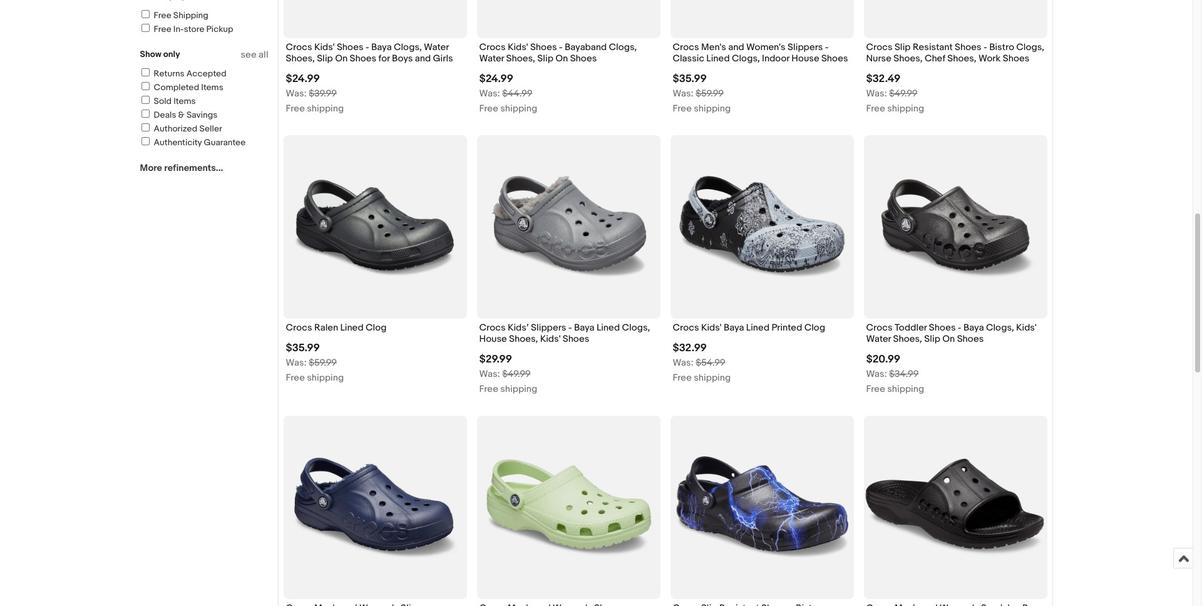 Task type: vqa. For each thing, say whether or not it's contained in the screenshot.
"Gold" related to $16.95
no



Task type: locate. For each thing, give the bounding box(es) containing it.
free inside the $32.99 was: $54.99 free shipping
[[673, 372, 692, 384]]

shoes,
[[286, 52, 315, 64], [506, 52, 535, 64], [894, 52, 923, 64], [948, 52, 977, 64], [509, 333, 538, 345], [893, 333, 922, 345]]

1 horizontal spatial items
[[201, 82, 223, 93]]

free shipping
[[154, 10, 208, 21]]

$24.99 up $39.99 at left
[[286, 73, 320, 85]]

house right indoor
[[792, 52, 819, 64]]

and
[[728, 41, 744, 53], [415, 52, 431, 64]]

was: for crocs kids' slippers - baya lined clogs, house shoes, kids' shoes
[[479, 368, 500, 380]]

free in-store pickup link
[[139, 24, 233, 34]]

baya inside crocs kids' slippers - baya lined clogs, house shoes, kids' shoes
[[574, 322, 595, 334]]

and left girls
[[415, 52, 431, 64]]

$35.99 down classic
[[673, 73, 707, 85]]

items up deals & savings
[[174, 96, 196, 106]]

baya for $29.99
[[574, 322, 595, 334]]

clog right ralen
[[366, 322, 387, 334]]

crocs kids' slippers - baya lined clogs, house shoes, kids' shoes
[[479, 322, 650, 345]]

and inside crocs kids' shoes - baya clogs, water shoes, slip on shoes for boys and girls
[[415, 52, 431, 64]]

$29.99 was: $49.99 free shipping
[[479, 353, 537, 395]]

on inside crocs kids' shoes - baya clogs, water shoes, slip on shoes for boys and girls
[[335, 52, 348, 64]]

0 vertical spatial $49.99
[[889, 88, 918, 100]]

slip inside crocs kids' shoes - bayaband clogs, water shoes, slip on shoes
[[537, 52, 553, 64]]

water inside crocs toddler shoes - baya clogs, kids' water shoes, slip on shoes
[[866, 333, 891, 345]]

$49.99 inside $29.99 was: $49.99 free shipping
[[502, 368, 531, 380]]

crocs right all
[[286, 41, 312, 53]]

- inside crocs kids' slippers - baya lined clogs, house shoes, kids' shoes
[[568, 322, 572, 334]]

baya
[[371, 41, 392, 53], [574, 322, 595, 334], [724, 322, 744, 334], [964, 322, 984, 334]]

shoes, right all
[[286, 52, 315, 64]]

0 horizontal spatial $35.99 was: $59.99 free shipping
[[286, 342, 344, 384]]

crocs men's and women's slippers - classic lined clogs, indoor house shoes
[[673, 41, 848, 64]]

$59.99 down ralen
[[309, 357, 337, 369]]

slippers right the kids'
[[531, 322, 566, 334]]

was: down '$20.99'
[[866, 368, 887, 380]]

free inside $24.99 was: $39.99 free shipping
[[286, 103, 305, 115]]

crocs left ralen
[[286, 322, 312, 334]]

clogs, inside crocs kids' slippers - baya lined clogs, house shoes, kids' shoes
[[622, 322, 650, 334]]

shoes, left chef
[[894, 52, 923, 64]]

authenticity
[[154, 137, 202, 148]]

1 horizontal spatial slippers
[[788, 41, 823, 53]]

kids'
[[314, 41, 335, 53], [508, 41, 528, 53], [701, 322, 722, 334], [1016, 322, 1037, 334], [540, 333, 561, 345]]

$49.99
[[889, 88, 918, 100], [502, 368, 531, 380]]

shipping inside "$24.99 was: $44.99 free shipping"
[[501, 103, 537, 115]]

crocs toddler shoes - baya clogs, kids' water shoes, slip on shoes
[[866, 322, 1037, 345]]

$49.99 inside $32.49 was: $49.99 free shipping
[[889, 88, 918, 100]]

1 $24.99 from the left
[[286, 73, 320, 85]]

shoes, inside crocs kids' slippers - baya lined clogs, house shoes, kids' shoes
[[509, 333, 538, 345]]

shipping for crocs ralen lined clog
[[307, 372, 344, 384]]

0 horizontal spatial $35.99
[[286, 342, 320, 355]]

clogs, inside crocs kids' shoes - bayaband clogs, water shoes, slip on shoes
[[609, 41, 637, 53]]

baya inside crocs kids' shoes - baya clogs, water shoes, slip on shoes for boys and girls
[[371, 41, 392, 53]]

authorized seller link
[[139, 123, 222, 134]]

sold items link
[[139, 96, 196, 106]]

water right boys
[[424, 41, 449, 53]]

shipping down $32.49
[[888, 103, 924, 115]]

- inside crocs slip resistant shoes - bistro clogs, nurse shoes, chef shoes, work shoes
[[984, 41, 987, 53]]

kids' inside crocs kids' shoes - bayaband clogs, water shoes, slip on shoes
[[508, 41, 528, 53]]

- left bistro
[[984, 41, 987, 53]]

clog right printed
[[804, 322, 825, 334]]

shipping down $39.99 at left
[[307, 103, 344, 115]]

slippers
[[788, 41, 823, 53], [531, 322, 566, 334]]

1 horizontal spatial $24.99
[[479, 73, 513, 85]]

Returns Accepted checkbox
[[141, 68, 149, 76]]

- inside crocs kids' shoes - baya clogs, water shoes, slip on shoes for boys and girls
[[366, 41, 369, 53]]

was: inside the $32.99 was: $54.99 free shipping
[[673, 357, 694, 369]]

shoes, up '$20.99'
[[893, 333, 922, 345]]

was: down $29.99
[[479, 368, 500, 380]]

completed items link
[[139, 82, 223, 93]]

lined inside crocs kids' slippers - baya lined clogs, house shoes, kids' shoes
[[597, 322, 620, 334]]

crocs for crocs men's and women's slippers - classic lined clogs, indoor house shoes
[[673, 41, 699, 53]]

crocs left men's
[[673, 41, 699, 53]]

shipping
[[173, 10, 208, 21]]

nurse
[[866, 52, 892, 64]]

- for $29.99 was: $49.99 free shipping
[[568, 322, 572, 334]]

free inside $20.99 was: $34.99 free shipping
[[866, 383, 885, 395]]

kids' inside crocs kids' slippers - baya lined clogs, house shoes, kids' shoes
[[540, 333, 561, 345]]

0 horizontal spatial $59.99
[[309, 357, 337, 369]]

0 horizontal spatial items
[[174, 96, 196, 106]]

water up "$24.99 was: $44.99 free shipping"
[[479, 52, 504, 64]]

$35.99 was: $59.99 free shipping
[[673, 73, 731, 115], [286, 342, 344, 384]]

crocs for crocs kids' shoes - bayaband clogs, water shoes, slip on shoes
[[479, 41, 506, 53]]

shipping inside $29.99 was: $49.99 free shipping
[[501, 383, 537, 395]]

shipping inside $32.49 was: $49.99 free shipping
[[888, 103, 924, 115]]

crocs kids' baya lined printed clog link
[[673, 322, 851, 337]]

1 horizontal spatial clog
[[804, 322, 825, 334]]

slip inside crocs kids' shoes - baya clogs, water shoes, slip on shoes for boys and girls
[[317, 52, 333, 64]]

1 vertical spatial $49.99
[[502, 368, 531, 380]]

$24.99 for $24.99 was: $39.99 free shipping
[[286, 73, 320, 85]]

0 vertical spatial $35.99 was: $59.99 free shipping
[[673, 73, 731, 115]]

&
[[178, 110, 185, 120]]

0 vertical spatial items
[[201, 82, 223, 93]]

printed
[[772, 322, 802, 334]]

seller
[[199, 123, 222, 134]]

was: for crocs slip resistant shoes - bistro clogs, nurse shoes, chef shoes, work shoes
[[866, 88, 887, 100]]

0 vertical spatial house
[[792, 52, 819, 64]]

0 horizontal spatial $24.99
[[286, 73, 320, 85]]

shoes, up $29.99
[[509, 333, 538, 345]]

1 horizontal spatial and
[[728, 41, 744, 53]]

shipping inside $24.99 was: $39.99 free shipping
[[307, 103, 344, 115]]

crocs inside crocs kids' slippers - baya lined clogs, house shoes, kids' shoes
[[479, 322, 506, 334]]

$59.99 for ralen
[[309, 357, 337, 369]]

1 vertical spatial items
[[174, 96, 196, 106]]

deals & savings link
[[139, 110, 217, 120]]

free inside $32.49 was: $49.99 free shipping
[[866, 103, 885, 115]]

$59.99 down classic
[[696, 88, 724, 100]]

2 horizontal spatial on
[[943, 333, 955, 345]]

free for crocs kids' slippers - baya lined clogs, house shoes, kids' shoes
[[479, 383, 498, 395]]

0 vertical spatial $35.99
[[673, 73, 707, 85]]

crocs up $32.99
[[673, 322, 699, 334]]

$35.99 was: $59.99 free shipping down classic
[[673, 73, 731, 115]]

shipping for crocs kids' slippers - baya lined clogs, house shoes, kids' shoes
[[501, 383, 537, 395]]

$24.99 inside "$24.99 was: $44.99 free shipping"
[[479, 73, 513, 85]]

crocs inside crocs kids' shoes - bayaband clogs, water shoes, slip on shoes
[[479, 41, 506, 53]]

$49.99 for $29.99
[[502, 368, 531, 380]]

shipping
[[307, 103, 344, 115], [501, 103, 537, 115], [694, 103, 731, 115], [888, 103, 924, 115], [307, 372, 344, 384], [694, 372, 731, 384], [501, 383, 537, 395], [888, 383, 924, 395]]

0 vertical spatial slippers
[[788, 41, 823, 53]]

was: for crocs kids' shoes - bayaband clogs, water shoes, slip on shoes
[[479, 88, 500, 100]]

1 vertical spatial $59.99
[[309, 357, 337, 369]]

classic
[[673, 52, 705, 64]]

$35.99 for crocs men's and women's slippers - classic lined clogs, indoor house shoes
[[673, 73, 707, 85]]

$35.99 was: $59.99 free shipping down ralen
[[286, 342, 344, 384]]

2 horizontal spatial water
[[866, 333, 891, 345]]

was: down $32.49
[[866, 88, 887, 100]]

crocs inside crocs toddler shoes - baya clogs, kids' water shoes, slip on shoes
[[866, 322, 893, 334]]

shipping down $54.99
[[694, 372, 731, 384]]

1 vertical spatial $35.99
[[286, 342, 320, 355]]

slippers inside crocs men's and women's slippers - classic lined clogs, indoor house shoes
[[788, 41, 823, 53]]

- inside crocs kids' shoes - bayaband clogs, water shoes, slip on shoes
[[559, 41, 563, 53]]

crocs ralen lined clog image
[[283, 176, 467, 278]]

crocs left the kids'
[[479, 322, 506, 334]]

was: inside $29.99 was: $49.99 free shipping
[[479, 368, 500, 380]]

$35.99 down ralen
[[286, 342, 320, 355]]

2 $24.99 from the left
[[479, 73, 513, 85]]

1 horizontal spatial $35.99
[[673, 73, 707, 85]]

-
[[366, 41, 369, 53], [559, 41, 563, 53], [825, 41, 829, 53], [984, 41, 987, 53], [568, 322, 572, 334], [958, 322, 962, 334]]

1 vertical spatial slippers
[[531, 322, 566, 334]]

savings
[[187, 110, 217, 120]]

$24.99 up $44.99
[[479, 73, 513, 85]]

kids' inside crocs kids' shoes - baya clogs, water shoes, slip on shoes for boys and girls
[[314, 41, 335, 53]]

shipping down $29.99
[[501, 383, 537, 395]]

$24.99 inside $24.99 was: $39.99 free shipping
[[286, 73, 320, 85]]

show
[[140, 49, 161, 59]]

was: left $44.99
[[479, 88, 500, 100]]

Free In-store Pickup checkbox
[[141, 24, 149, 32]]

was: left $39.99 at left
[[286, 88, 307, 100]]

only
[[163, 49, 180, 59]]

clog
[[366, 322, 387, 334], [804, 322, 825, 334]]

authorized seller
[[154, 123, 222, 134]]

shipping down ralen
[[307, 372, 344, 384]]

shipping inside $20.99 was: $34.99 free shipping
[[888, 383, 924, 395]]

free for crocs toddler shoes - baya clogs, kids' water shoes, slip on shoes
[[866, 383, 885, 395]]

baya inside crocs toddler shoes - baya clogs, kids' water shoes, slip on shoes
[[964, 322, 984, 334]]

slippers right women's
[[788, 41, 823, 53]]

1 horizontal spatial house
[[792, 52, 819, 64]]

shipping down classic
[[694, 103, 731, 115]]

was:
[[286, 88, 307, 100], [479, 88, 500, 100], [673, 88, 694, 100], [866, 88, 887, 100], [286, 357, 307, 369], [673, 357, 694, 369], [479, 368, 500, 380], [866, 368, 887, 380]]

was: inside $24.99 was: $39.99 free shipping
[[286, 88, 307, 100]]

0 horizontal spatial house
[[479, 333, 507, 345]]

water up '$20.99'
[[866, 333, 891, 345]]

crocs inside crocs ralen lined clog link
[[286, 322, 312, 334]]

shipping for crocs men's and women's slippers - classic lined clogs, indoor house shoes
[[694, 103, 731, 115]]

1 vertical spatial $35.99 was: $59.99 free shipping
[[286, 342, 344, 384]]

clogs, inside crocs toddler shoes - baya clogs, kids' water shoes, slip on shoes
[[986, 322, 1014, 334]]

see
[[241, 49, 257, 61]]

Authorized Seller checkbox
[[141, 123, 149, 132]]

$59.99 for men's
[[696, 88, 724, 100]]

- inside crocs toddler shoes - baya clogs, kids' water shoes, slip on shoes
[[958, 322, 962, 334]]

Sold Items checkbox
[[141, 96, 149, 104]]

see all
[[241, 49, 268, 61]]

was: inside "$24.99 was: $44.99 free shipping"
[[479, 88, 500, 100]]

0 horizontal spatial on
[[335, 52, 348, 64]]

$44.99
[[502, 88, 533, 100]]

- right indoor
[[825, 41, 829, 53]]

free for crocs men's and women's slippers - classic lined clogs, indoor house shoes
[[673, 103, 692, 115]]

$49.99 down $32.49
[[889, 88, 918, 100]]

$59.99
[[696, 88, 724, 100], [309, 357, 337, 369]]

shipping down $44.99
[[501, 103, 537, 115]]

crocs up $32.49
[[866, 41, 893, 53]]

crocs inside crocs men's and women's slippers - classic lined clogs, indoor house shoes
[[673, 41, 699, 53]]

lined
[[707, 52, 730, 64], [340, 322, 364, 334], [597, 322, 620, 334], [746, 322, 770, 334]]

- inside crocs men's and women's slippers - classic lined clogs, indoor house shoes
[[825, 41, 829, 53]]

- left bayaband
[[559, 41, 563, 53]]

1 horizontal spatial water
[[479, 52, 504, 64]]

- for $24.99 was: $44.99 free shipping
[[559, 41, 563, 53]]

free inside "$24.99 was: $44.99 free shipping"
[[479, 103, 498, 115]]

0 horizontal spatial $49.99
[[502, 368, 531, 380]]

house up $29.99
[[479, 333, 507, 345]]

was: down crocs ralen lined clog
[[286, 357, 307, 369]]

refinements...
[[164, 162, 223, 174]]

1 horizontal spatial $35.99 was: $59.99 free shipping
[[673, 73, 731, 115]]

crocs up "$24.99 was: $44.99 free shipping"
[[479, 41, 506, 53]]

$49.99 down $29.99
[[502, 368, 531, 380]]

free for crocs kids' shoes - bayaband clogs, water shoes, slip on shoes
[[479, 103, 498, 115]]

Completed Items checkbox
[[141, 82, 149, 90]]

kids' inside crocs toddler shoes - baya clogs, kids' water shoes, slip on shoes
[[1016, 322, 1037, 334]]

shoes inside crocs men's and women's slippers - classic lined clogs, indoor house shoes
[[822, 52, 848, 64]]

was: down classic
[[673, 88, 694, 100]]

shipping inside the $32.99 was: $54.99 free shipping
[[694, 372, 731, 384]]

crocs kids' shoes - baya clogs, water shoes, slip on shoes for boys and girls
[[286, 41, 453, 64]]

items
[[201, 82, 223, 93], [174, 96, 196, 106]]

$35.99
[[673, 73, 707, 85], [286, 342, 320, 355]]

baya for $24.99
[[371, 41, 392, 53]]

crocs inside crocs slip resistant shoes - bistro clogs, nurse shoes, chef shoes, work shoes
[[866, 41, 893, 53]]

crocs slip resistant shoes - bistro clogs, nurse shoes, chef shoes, work shoes link
[[866, 41, 1045, 68]]

items for completed items
[[201, 82, 223, 93]]

0 horizontal spatial water
[[424, 41, 449, 53]]

0 horizontal spatial slippers
[[531, 322, 566, 334]]

shoes
[[337, 41, 364, 53], [530, 41, 557, 53], [955, 41, 982, 53], [350, 52, 377, 64], [570, 52, 597, 64], [822, 52, 848, 64], [1003, 52, 1030, 64], [929, 322, 956, 334], [563, 333, 589, 345], [957, 333, 984, 345]]

1 horizontal spatial $49.99
[[889, 88, 918, 100]]

items down accepted
[[201, 82, 223, 93]]

crocs inside crocs kids' baya lined printed clog link
[[673, 322, 699, 334]]

for
[[379, 52, 390, 64]]

0 vertical spatial $59.99
[[696, 88, 724, 100]]

water
[[424, 41, 449, 53], [479, 52, 504, 64], [866, 333, 891, 345]]

crocs men's and women's sandals - baya ii slides, waterproof shower shoes image
[[864, 457, 1047, 559]]

crocs
[[286, 41, 312, 53], [479, 41, 506, 53], [673, 41, 699, 53], [866, 41, 893, 53], [286, 322, 312, 334], [479, 322, 506, 334], [673, 322, 699, 334], [866, 322, 893, 334]]

free for crocs slip resistant shoes - bistro clogs, nurse shoes, chef shoes, work shoes
[[866, 103, 885, 115]]

and right men's
[[728, 41, 744, 53]]

$24.99 was: $44.99 free shipping
[[479, 73, 537, 115]]

free inside $29.99 was: $49.99 free shipping
[[479, 383, 498, 395]]

water inside crocs kids' shoes - bayaband clogs, water shoes, slip on shoes
[[479, 52, 504, 64]]

shipping down $34.99 in the bottom of the page
[[888, 383, 924, 395]]

- right the kids'
[[568, 322, 572, 334]]

was: inside $20.99 was: $34.99 free shipping
[[866, 368, 887, 380]]

baya for $20.99
[[964, 322, 984, 334]]

0 horizontal spatial clog
[[366, 322, 387, 334]]

ralen
[[314, 322, 338, 334]]

- left for at the left of the page
[[366, 41, 369, 53]]

shoes, up $44.99
[[506, 52, 535, 64]]

crocs left toddler on the bottom right of the page
[[866, 322, 893, 334]]

Deals & Savings checkbox
[[141, 110, 149, 118]]

crocs inside crocs kids' shoes - baya clogs, water shoes, slip on shoes for boys and girls
[[286, 41, 312, 53]]

water inside crocs kids' shoes - baya clogs, water shoes, slip on shoes for boys and girls
[[424, 41, 449, 53]]

store
[[184, 24, 204, 34]]

free
[[154, 10, 171, 21], [154, 24, 171, 34], [286, 103, 305, 115], [479, 103, 498, 115], [673, 103, 692, 115], [866, 103, 885, 115], [286, 372, 305, 384], [673, 372, 692, 384], [479, 383, 498, 395], [866, 383, 885, 395]]

1 horizontal spatial on
[[556, 52, 568, 64]]

was: inside $32.49 was: $49.99 free shipping
[[866, 88, 887, 100]]

0 horizontal spatial and
[[415, 52, 431, 64]]

on for $24.99 was: $44.99 free shipping
[[556, 52, 568, 64]]

house inside crocs kids' slippers - baya lined clogs, house shoes, kids' shoes
[[479, 333, 507, 345]]

slip
[[895, 41, 911, 53], [317, 52, 333, 64], [537, 52, 553, 64], [924, 333, 940, 345]]

crocs kids' shoes - bayaband clogs, water shoes, slip on shoes link
[[479, 41, 658, 68]]

- right toddler on the bottom right of the page
[[958, 322, 962, 334]]

1 horizontal spatial $59.99
[[696, 88, 724, 100]]

1 vertical spatial house
[[479, 333, 507, 345]]

house
[[792, 52, 819, 64], [479, 333, 507, 345]]

crocs for crocs ralen lined clog
[[286, 322, 312, 334]]

kids'
[[508, 322, 529, 334]]

on inside crocs kids' shoes - bayaband clogs, water shoes, slip on shoes
[[556, 52, 568, 64]]

deals
[[154, 110, 176, 120]]

see all button
[[241, 49, 268, 61]]

$24.99 for $24.99 was: $44.99 free shipping
[[479, 73, 513, 85]]

clogs,
[[394, 41, 422, 53], [609, 41, 637, 53], [1017, 41, 1045, 53], [732, 52, 760, 64], [622, 322, 650, 334], [986, 322, 1014, 334]]

$24.99
[[286, 73, 320, 85], [479, 73, 513, 85]]

was: down $32.99
[[673, 357, 694, 369]]



Task type: describe. For each thing, give the bounding box(es) containing it.
$32.99 was: $54.99 free shipping
[[673, 342, 731, 384]]

all
[[259, 49, 268, 61]]

$20.99 was: $34.99 free shipping
[[866, 353, 924, 395]]

guarantee
[[204, 137, 246, 148]]

crocs men's and women's slippers - classic lined clogs, indoor house shoes link
[[673, 41, 851, 68]]

crocs ralen lined clog link
[[286, 322, 464, 337]]

authorized
[[154, 123, 197, 134]]

chef
[[925, 52, 946, 64]]

was: for crocs toddler shoes - baya clogs, kids' water shoes, slip on shoes
[[866, 368, 887, 380]]

crocs kids' slippers - baya lined clogs, house shoes, kids' shoes link
[[479, 322, 658, 348]]

crocs ralen lined clog
[[286, 322, 387, 334]]

slip inside crocs toddler shoes - baya clogs, kids' water shoes, slip on shoes
[[924, 333, 940, 345]]

$49.99 for $32.49
[[889, 88, 918, 100]]

authenticity guarantee link
[[139, 137, 246, 148]]

girls
[[433, 52, 453, 64]]

on for $24.99 was: $39.99 free shipping
[[335, 52, 348, 64]]

crocs slip resistant shoes - bistro clogs, nurse shoes, chef shoes, work shoes
[[866, 41, 1045, 64]]

crocs men's and women's slippers - baya lined clogs, indoor house shoes image
[[283, 457, 467, 559]]

shoes, right chef
[[948, 52, 977, 64]]

crocs slip resistant shoes - bistro graphic clogs, nurse shoes, chef shoes image
[[670, 457, 854, 559]]

shipping for crocs toddler shoes - baya clogs, kids' water shoes, slip on shoes
[[888, 383, 924, 395]]

crocs for crocs kids' baya lined printed clog
[[673, 322, 699, 334]]

crocs kids' shoes - baya clogs, water shoes, slip on shoes for boys and girls link
[[286, 41, 464, 68]]

crocs toddler shoes - baya clogs, kids' water shoes, slip on shoes link
[[866, 322, 1045, 348]]

Free Shipping checkbox
[[141, 10, 149, 18]]

pickup
[[206, 24, 233, 34]]

women's
[[746, 41, 786, 53]]

bayaband
[[565, 41, 607, 53]]

slippers inside crocs kids' slippers - baya lined clogs, house shoes, kids' shoes
[[531, 322, 566, 334]]

crocs for crocs kids' slippers - baya lined clogs, house shoes, kids' shoes
[[479, 322, 506, 334]]

$32.99
[[673, 342, 707, 355]]

$39.99
[[309, 88, 337, 100]]

resistant
[[913, 41, 953, 53]]

items for sold items
[[174, 96, 196, 106]]

house inside crocs men's and women's slippers - classic lined clogs, indoor house shoes
[[792, 52, 819, 64]]

on inside crocs toddler shoes - baya clogs, kids' water shoes, slip on shoes
[[943, 333, 955, 345]]

men's
[[701, 41, 726, 53]]

crocs for crocs toddler shoes - baya clogs, kids' water shoes, slip on shoes
[[866, 322, 893, 334]]

sold
[[154, 96, 172, 106]]

clogs, inside crocs slip resistant shoes - bistro clogs, nurse shoes, chef shoes, work shoes
[[1017, 41, 1045, 53]]

$20.99
[[866, 353, 901, 366]]

crocs kids' baya lined printed clog
[[673, 322, 825, 334]]

Authenticity Guarantee checkbox
[[141, 137, 149, 145]]

crocs for crocs slip resistant shoes - bistro clogs, nurse shoes, chef shoes, work shoes
[[866, 41, 893, 53]]

shoes, inside crocs toddler shoes - baya clogs, kids' water shoes, slip on shoes
[[893, 333, 922, 345]]

kids' for $32.99 was: $54.99 free shipping
[[701, 322, 722, 334]]

lined inside crocs men's and women's slippers - classic lined clogs, indoor house shoes
[[707, 52, 730, 64]]

kids' for $24.99 was: $44.99 free shipping
[[508, 41, 528, 53]]

was: for crocs ralen lined clog
[[286, 357, 307, 369]]

show only
[[140, 49, 180, 59]]

- for $24.99 was: $39.99 free shipping
[[366, 41, 369, 53]]

$34.99
[[889, 368, 919, 380]]

indoor
[[762, 52, 790, 64]]

deals & savings
[[154, 110, 217, 120]]

- for $20.99 was: $34.99 free shipping
[[958, 322, 962, 334]]

free for crocs kids' shoes - baya clogs, water shoes, slip on shoes for boys and girls
[[286, 103, 305, 115]]

crocs kids' slippers - baya lined clogs, house shoes, kids' shoes image
[[477, 176, 660, 278]]

shipping for crocs kids' shoes - bayaband clogs, water shoes, slip on shoes
[[501, 103, 537, 115]]

toddler
[[895, 322, 927, 334]]

more
[[140, 162, 162, 174]]

in-
[[173, 24, 184, 34]]

crocs kids' shoes - bayaband clogs, water shoes, slip on shoes
[[479, 41, 637, 64]]

completed items
[[154, 82, 223, 93]]

shoes, inside crocs kids' shoes - bayaband clogs, water shoes, slip on shoes
[[506, 52, 535, 64]]

returns accepted link
[[139, 68, 227, 79]]

$29.99
[[479, 353, 512, 366]]

$54.99
[[696, 357, 726, 369]]

boys
[[392, 52, 413, 64]]

authenticity guarantee
[[154, 137, 246, 148]]

crocs toddler shoes - baya clogs, kids' water shoes, slip on shoes image
[[864, 176, 1047, 278]]

water for $24.99 was: $39.99 free shipping
[[424, 41, 449, 53]]

$32.49
[[866, 73, 901, 85]]

crocs kids' baya lined printed clog image
[[670, 176, 854, 278]]

completed
[[154, 82, 199, 93]]

shipping for crocs kids' baya lined printed clog
[[694, 372, 731, 384]]

free for crocs kids' baya lined printed clog
[[673, 372, 692, 384]]

was: for crocs kids' baya lined printed clog
[[673, 357, 694, 369]]

slip inside crocs slip resistant shoes - bistro clogs, nurse shoes, chef shoes, work shoes
[[895, 41, 911, 53]]

accepted
[[186, 68, 227, 79]]

1 clog from the left
[[366, 322, 387, 334]]

crocs for crocs kids' shoes - baya clogs, water shoes, slip on shoes for boys and girls
[[286, 41, 312, 53]]

was: for crocs men's and women's slippers - classic lined clogs, indoor house shoes
[[673, 88, 694, 100]]

free in-store pickup
[[154, 24, 233, 34]]

more refinements... button
[[140, 162, 223, 174]]

crocs men's and women's shoes - classic clogs, slip on water shoes, sandals image
[[477, 457, 660, 559]]

water for $24.99 was: $44.99 free shipping
[[479, 52, 504, 64]]

sold items
[[154, 96, 196, 106]]

$32.49 was: $49.99 free shipping
[[866, 73, 924, 115]]

work
[[979, 52, 1001, 64]]

free shipping link
[[139, 10, 208, 21]]

2 clog from the left
[[804, 322, 825, 334]]

$24.99 was: $39.99 free shipping
[[286, 73, 344, 115]]

clogs, inside crocs kids' shoes - baya clogs, water shoes, slip on shoes for boys and girls
[[394, 41, 422, 53]]

returns accepted
[[154, 68, 227, 79]]

$35.99 for crocs ralen lined clog
[[286, 342, 320, 355]]

clogs, inside crocs men's and women's slippers - classic lined clogs, indoor house shoes
[[732, 52, 760, 64]]

returns
[[154, 68, 185, 79]]

more refinements...
[[140, 162, 223, 174]]

$35.99 was: $59.99 free shipping for men's
[[673, 73, 731, 115]]

bistro
[[990, 41, 1015, 53]]

was: for crocs kids' shoes - baya clogs, water shoes, slip on shoes for boys and girls
[[286, 88, 307, 100]]

baya inside crocs kids' baya lined printed clog link
[[724, 322, 744, 334]]

$35.99 was: $59.99 free shipping for ralen
[[286, 342, 344, 384]]

shoes inside crocs kids' slippers - baya lined clogs, house shoes, kids' shoes
[[563, 333, 589, 345]]

shipping for crocs slip resistant shoes - bistro clogs, nurse shoes, chef shoes, work shoes
[[888, 103, 924, 115]]

and inside crocs men's and women's slippers - classic lined clogs, indoor house shoes
[[728, 41, 744, 53]]

shipping for crocs kids' shoes - baya clogs, water shoes, slip on shoes for boys and girls
[[307, 103, 344, 115]]

shoes, inside crocs kids' shoes - baya clogs, water shoes, slip on shoes for boys and girls
[[286, 52, 315, 64]]

free for crocs ralen lined clog
[[286, 372, 305, 384]]

kids' for $24.99 was: $39.99 free shipping
[[314, 41, 335, 53]]



